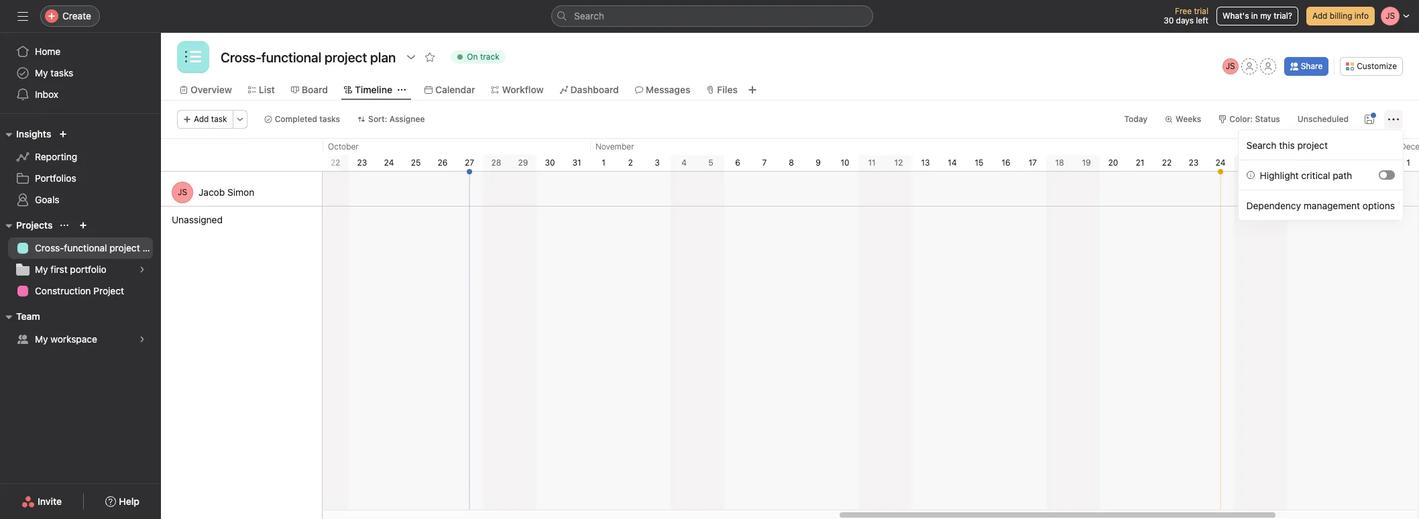 Task type: locate. For each thing, give the bounding box(es) containing it.
2 25 from the left
[[1243, 158, 1253, 168]]

project inside search this project link
[[1298, 139, 1328, 151]]

functional
[[64, 242, 107, 254]]

18
[[1056, 158, 1065, 168]]

0 horizontal spatial 25
[[411, 158, 421, 168]]

0 horizontal spatial 24
[[384, 158, 394, 168]]

see details, my first portfolio image
[[138, 266, 146, 274]]

assignee
[[390, 114, 425, 124]]

1 horizontal spatial 29
[[1350, 158, 1360, 168]]

30 left dece 1
[[1377, 158, 1387, 168]]

js down what's
[[1226, 61, 1236, 71]]

project inside cross-functional project plan link
[[110, 242, 140, 254]]

project right "this"
[[1298, 139, 1328, 151]]

1 vertical spatial js
[[178, 187, 187, 197]]

add
[[1313, 11, 1328, 21], [194, 114, 209, 124]]

my
[[1261, 11, 1272, 21]]

help
[[119, 496, 140, 507]]

1 horizontal spatial js
[[1226, 61, 1236, 71]]

1 vertical spatial search
[[1247, 139, 1277, 151]]

1 horizontal spatial 22
[[1163, 158, 1172, 168]]

1 horizontal spatial 1
[[1407, 158, 1411, 168]]

tasks inside completed tasks dropdown button
[[320, 114, 340, 124]]

my up "inbox"
[[35, 67, 48, 79]]

teams element
[[0, 305, 161, 353]]

home
[[35, 46, 61, 57]]

17
[[1029, 158, 1037, 168]]

search
[[574, 10, 604, 21], [1247, 139, 1277, 151]]

1 horizontal spatial 28
[[1323, 158, 1333, 168]]

add task button
[[177, 110, 233, 129]]

24
[[384, 158, 394, 168], [1216, 158, 1226, 168]]

tasks inside "my tasks" link
[[51, 67, 73, 79]]

0 vertical spatial project
[[1298, 139, 1328, 151]]

0 horizontal spatial search
[[574, 10, 604, 21]]

my inside "projects" element
[[35, 264, 48, 275]]

tasks down home
[[51, 67, 73, 79]]

23 down weeks
[[1189, 158, 1199, 168]]

on track button
[[445, 48, 511, 66]]

0 horizontal spatial 29
[[518, 158, 528, 168]]

overview
[[191, 84, 232, 95]]

what's in my trial?
[[1223, 11, 1293, 21]]

more actions image
[[1389, 114, 1400, 125]]

9
[[816, 158, 821, 168]]

29
[[518, 158, 528, 168], [1350, 158, 1360, 168]]

search for search this project
[[1247, 139, 1277, 151]]

status
[[1256, 114, 1281, 124]]

0 horizontal spatial 23
[[357, 158, 367, 168]]

25 down the color: status dropdown button
[[1243, 158, 1253, 168]]

1 vertical spatial project
[[110, 242, 140, 254]]

my left first
[[35, 264, 48, 275]]

30 left 31
[[545, 158, 555, 168]]

my tasks link
[[8, 62, 153, 84]]

js left jacob
[[178, 187, 187, 197]]

overview link
[[180, 83, 232, 97]]

customize
[[1358, 61, 1398, 71]]

0 vertical spatial tasks
[[51, 67, 73, 79]]

files
[[718, 84, 738, 95]]

add for add billing info
[[1313, 11, 1328, 21]]

dependency
[[1247, 200, 1302, 211]]

1 horizontal spatial project
[[1298, 139, 1328, 151]]

2 vertical spatial my
[[35, 333, 48, 345]]

3 my from the top
[[35, 333, 48, 345]]

my inside 'link'
[[35, 333, 48, 345]]

add inside add billing info button
[[1313, 11, 1328, 21]]

1 horizontal spatial 24
[[1216, 158, 1226, 168]]

1 vertical spatial add
[[194, 114, 209, 124]]

add tab image
[[747, 85, 758, 95]]

25
[[411, 158, 421, 168], [1243, 158, 1253, 168]]

1 my from the top
[[35, 67, 48, 79]]

project left the plan
[[110, 242, 140, 254]]

0 vertical spatial my
[[35, 67, 48, 79]]

27
[[465, 158, 474, 168], [1297, 158, 1306, 168]]

1 horizontal spatial tasks
[[320, 114, 340, 124]]

29 up path at the right top
[[1350, 158, 1360, 168]]

goals link
[[8, 189, 153, 211]]

on track
[[467, 52, 500, 62]]

1 vertical spatial my
[[35, 264, 48, 275]]

my first portfolio
[[35, 264, 107, 275]]

24 down the color: status dropdown button
[[1216, 158, 1226, 168]]

my down the team
[[35, 333, 48, 345]]

completed tasks
[[275, 114, 340, 124]]

26
[[438, 158, 448, 168], [1270, 158, 1280, 168]]

on
[[467, 52, 478, 62]]

jacob
[[199, 187, 225, 198]]

insights button
[[0, 126, 51, 142]]

1 23 from the left
[[357, 158, 367, 168]]

add billing info
[[1313, 11, 1369, 21]]

list
[[259, 84, 275, 95]]

1 down 'november' in the top left of the page
[[602, 158, 606, 168]]

add left task
[[194, 114, 209, 124]]

workspace
[[51, 333, 97, 345]]

30 inside free trial 30 days left
[[1164, 15, 1174, 25]]

share
[[1301, 61, 1323, 71]]

1 inside dece 1
[[1407, 158, 1411, 168]]

1 for november 1
[[602, 158, 606, 168]]

dece 1
[[1401, 142, 1420, 168]]

js button
[[1223, 58, 1239, 74]]

portfolios
[[35, 172, 76, 184]]

cross-
[[35, 242, 64, 254]]

1
[[602, 158, 606, 168], [1407, 158, 1411, 168]]

path
[[1333, 169, 1353, 181]]

add left billing at right top
[[1313, 11, 1328, 21]]

1 vertical spatial tasks
[[320, 114, 340, 124]]

2 27 from the left
[[1297, 158, 1306, 168]]

1 inside november 1
[[602, 158, 606, 168]]

dece
[[1401, 142, 1420, 152]]

2 horizontal spatial 30
[[1377, 158, 1387, 168]]

my inside global element
[[35, 67, 48, 79]]

2 my from the top
[[35, 264, 48, 275]]

plan
[[143, 242, 161, 254]]

2 1 from the left
[[1407, 158, 1411, 168]]

info
[[1355, 11, 1369, 21]]

search button
[[552, 5, 874, 27]]

invite
[[38, 496, 62, 507]]

1 24 from the left
[[384, 158, 394, 168]]

None text field
[[217, 45, 399, 69]]

1 26 from the left
[[438, 158, 448, 168]]

list image
[[185, 49, 201, 65]]

20
[[1109, 158, 1119, 168]]

1 1 from the left
[[602, 158, 606, 168]]

24 down sort: assignee dropdown button
[[384, 158, 394, 168]]

tasks up october
[[320, 114, 340, 124]]

0 horizontal spatial 27
[[465, 158, 474, 168]]

3
[[655, 158, 660, 168]]

0 vertical spatial search
[[574, 10, 604, 21]]

highlight critical path link
[[1239, 163, 1404, 187]]

1 horizontal spatial search
[[1247, 139, 1277, 151]]

0 horizontal spatial 1
[[602, 158, 606, 168]]

22 down october
[[331, 158, 340, 168]]

30
[[1164, 15, 1174, 25], [545, 158, 555, 168], [1377, 158, 1387, 168]]

4
[[682, 158, 687, 168]]

1 horizontal spatial 30
[[1164, 15, 1174, 25]]

search for search
[[574, 10, 604, 21]]

0 horizontal spatial 22
[[331, 158, 340, 168]]

timeline link
[[344, 83, 392, 97]]

1 horizontal spatial 25
[[1243, 158, 1253, 168]]

highlight
[[1260, 169, 1299, 181]]

projects element
[[0, 213, 161, 305]]

1 down dece
[[1407, 158, 1411, 168]]

29 left 31
[[518, 158, 528, 168]]

30 left days
[[1164, 15, 1174, 25]]

1 horizontal spatial 27
[[1297, 158, 1306, 168]]

0 horizontal spatial tasks
[[51, 67, 73, 79]]

portfolio
[[70, 264, 107, 275]]

25 down assignee
[[411, 158, 421, 168]]

construction project link
[[8, 280, 153, 302]]

add inside add task button
[[194, 114, 209, 124]]

sort: assignee button
[[352, 110, 431, 129]]

2 22 from the left
[[1163, 158, 1172, 168]]

jacob simon
[[199, 187, 254, 198]]

23 down october
[[357, 158, 367, 168]]

0 horizontal spatial add
[[194, 114, 209, 124]]

19
[[1083, 158, 1091, 168]]

0 vertical spatial add
[[1313, 11, 1328, 21]]

board link
[[291, 83, 328, 97]]

0 horizontal spatial 30
[[545, 158, 555, 168]]

add to starred image
[[425, 52, 436, 62]]

1 horizontal spatial 23
[[1189, 158, 1199, 168]]

reporting link
[[8, 146, 153, 168]]

my workspace
[[35, 333, 97, 345]]

0 horizontal spatial 28
[[492, 158, 502, 168]]

add for add task
[[194, 114, 209, 124]]

management
[[1304, 200, 1361, 211]]

22 right 21
[[1163, 158, 1172, 168]]

left
[[1197, 15, 1209, 25]]

0 vertical spatial js
[[1226, 61, 1236, 71]]

messages link
[[635, 83, 691, 97]]

1 horizontal spatial add
[[1313, 11, 1328, 21]]

global element
[[0, 33, 161, 113]]

0 horizontal spatial project
[[110, 242, 140, 254]]

0 horizontal spatial 26
[[438, 158, 448, 168]]

simon
[[227, 187, 254, 198]]

1 horizontal spatial 26
[[1270, 158, 1280, 168]]

search inside button
[[574, 10, 604, 21]]



Task type: describe. For each thing, give the bounding box(es) containing it.
project for this
[[1298, 139, 1328, 151]]

what's in my trial? button
[[1217, 7, 1299, 25]]

free
[[1176, 6, 1192, 16]]

search list box
[[552, 5, 874, 27]]

my tasks
[[35, 67, 73, 79]]

my for my tasks
[[35, 67, 48, 79]]

1 27 from the left
[[465, 158, 474, 168]]

1 25 from the left
[[411, 158, 421, 168]]

5
[[709, 158, 714, 168]]

home link
[[8, 41, 153, 62]]

2 28 from the left
[[1323, 158, 1333, 168]]

15
[[975, 158, 984, 168]]

files link
[[707, 83, 738, 97]]

my first portfolio link
[[8, 259, 153, 280]]

share button
[[1285, 57, 1329, 76]]

in
[[1252, 11, 1259, 21]]

2
[[628, 158, 633, 168]]

see details, my workspace image
[[138, 335, 146, 344]]

insights
[[16, 128, 51, 140]]

dependency management options link
[[1239, 193, 1404, 217]]

tasks for completed tasks
[[320, 114, 340, 124]]

save options image
[[1365, 114, 1375, 125]]

task
[[211, 114, 227, 124]]

my for my workspace
[[35, 333, 48, 345]]

js inside button
[[1226, 61, 1236, 71]]

goals
[[35, 194, 59, 205]]

create
[[62, 10, 91, 21]]

sort:
[[368, 114, 387, 124]]

more actions image
[[236, 115, 244, 123]]

project for functional
[[110, 242, 140, 254]]

highlight critical path
[[1260, 169, 1353, 181]]

today button
[[1119, 110, 1154, 129]]

track
[[480, 52, 500, 62]]

timeline
[[355, 84, 392, 95]]

dashboard
[[571, 84, 619, 95]]

new project or portfolio image
[[79, 221, 87, 229]]

add task
[[194, 114, 227, 124]]

show options image
[[406, 52, 417, 62]]

tab actions image
[[398, 86, 406, 94]]

trial?
[[1274, 11, 1293, 21]]

weeks button
[[1159, 110, 1208, 129]]

sort: assignee
[[368, 114, 425, 124]]

unassigned
[[172, 214, 223, 225]]

color: status button
[[1213, 110, 1287, 129]]

first
[[51, 264, 68, 275]]

insights element
[[0, 122, 161, 213]]

6
[[735, 158, 741, 168]]

new image
[[59, 130, 67, 138]]

2 29 from the left
[[1350, 158, 1360, 168]]

31
[[573, 158, 581, 168]]

help button
[[97, 490, 148, 514]]

unscheduled button
[[1292, 110, 1355, 129]]

16
[[1002, 158, 1011, 168]]

what's
[[1223, 11, 1250, 21]]

13
[[922, 158, 930, 168]]

invite button
[[13, 490, 71, 514]]

construction project
[[35, 285, 124, 297]]

critical
[[1302, 169, 1331, 181]]

reporting
[[35, 151, 77, 162]]

search this project link
[[1239, 133, 1404, 157]]

cross-functional project plan
[[35, 242, 161, 254]]

0 horizontal spatial js
[[178, 187, 187, 197]]

free trial 30 days left
[[1164, 6, 1209, 25]]

1 28 from the left
[[492, 158, 502, 168]]

1 for dece 1
[[1407, 158, 1411, 168]]

12
[[895, 158, 903, 168]]

dashboard link
[[560, 83, 619, 97]]

projects button
[[0, 217, 53, 233]]

11
[[868, 158, 876, 168]]

21
[[1136, 158, 1145, 168]]

2 26 from the left
[[1270, 158, 1280, 168]]

1 29 from the left
[[518, 158, 528, 168]]

workflow
[[502, 84, 544, 95]]

my for my first portfolio
[[35, 264, 48, 275]]

1 22 from the left
[[331, 158, 340, 168]]

inbox
[[35, 89, 58, 100]]

my workspace link
[[8, 329, 153, 350]]

inbox link
[[8, 84, 153, 105]]

completed
[[275, 114, 317, 124]]

14
[[948, 158, 957, 168]]

projects
[[16, 219, 53, 231]]

team
[[16, 311, 40, 322]]

2 24 from the left
[[1216, 158, 1226, 168]]

add billing info button
[[1307, 7, 1375, 25]]

billing
[[1330, 11, 1353, 21]]

color:
[[1230, 114, 1253, 124]]

options
[[1363, 200, 1396, 211]]

project
[[93, 285, 124, 297]]

october
[[328, 142, 359, 152]]

calendar
[[435, 84, 475, 95]]

cross-functional project plan link
[[8, 238, 161, 259]]

tasks for my tasks
[[51, 67, 73, 79]]

color: status
[[1230, 114, 1281, 124]]

november
[[596, 142, 634, 152]]

2 23 from the left
[[1189, 158, 1199, 168]]

list link
[[248, 83, 275, 97]]

10
[[841, 158, 850, 168]]

dependency management options
[[1247, 200, 1396, 211]]

show options, current sort, top image
[[61, 221, 69, 229]]

hide sidebar image
[[17, 11, 28, 21]]

workflow link
[[491, 83, 544, 97]]



Task type: vqa. For each thing, say whether or not it's contained in the screenshot.
Global element
yes



